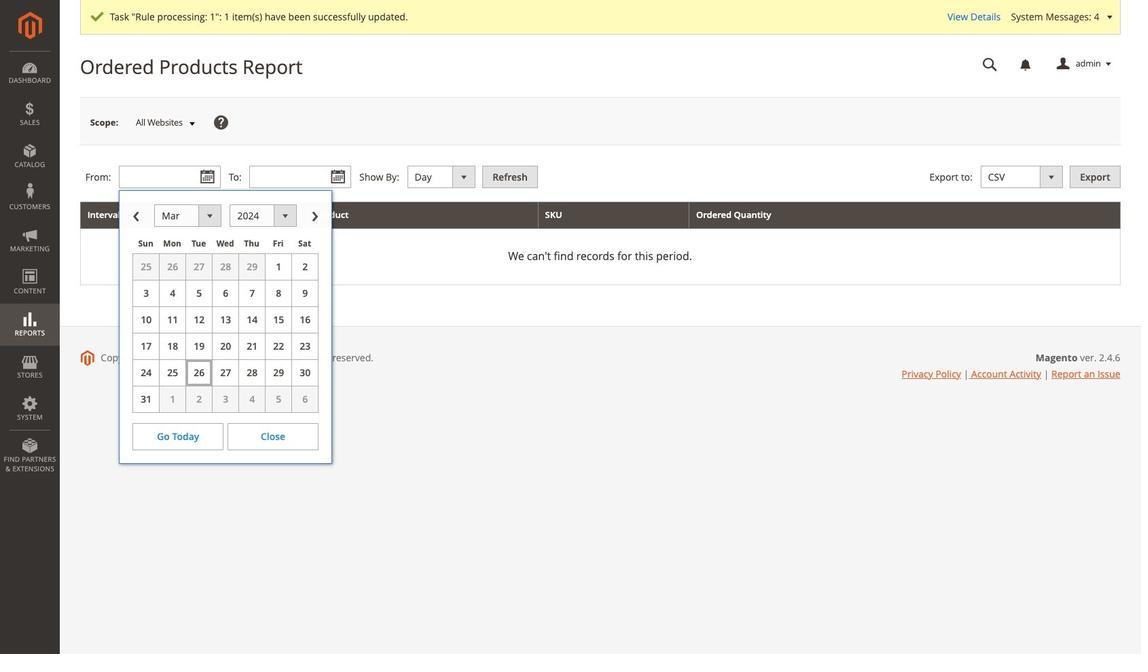 Task type: locate. For each thing, give the bounding box(es) containing it.
None text field
[[974, 52, 1008, 76], [250, 166, 352, 188], [974, 52, 1008, 76], [250, 166, 352, 188]]

magento admin panel image
[[18, 12, 42, 39]]

None text field
[[119, 166, 221, 188]]

menu bar
[[0, 51, 60, 481]]



